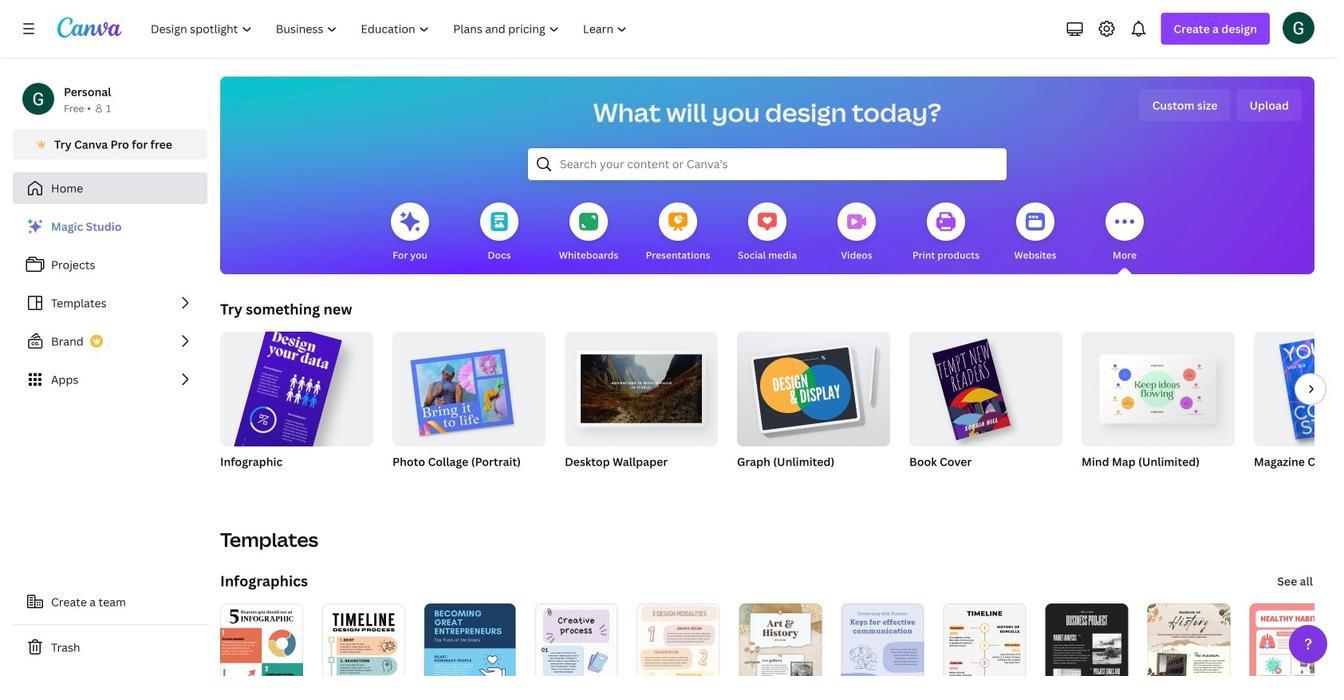 Task type: vqa. For each thing, say whether or not it's contained in the screenshot.
Greg Robinson icon
yes



Task type: locate. For each thing, give the bounding box(es) containing it.
group
[[218, 320, 373, 524], [218, 320, 373, 524], [392, 325, 546, 490], [392, 325, 546, 447], [565, 325, 718, 490], [565, 325, 718, 447], [737, 325, 890, 490], [737, 325, 890, 447], [909, 332, 1062, 490], [909, 332, 1062, 447], [1082, 332, 1235, 490], [1254, 332, 1340, 490]]

None search field
[[528, 148, 1007, 180]]

list
[[13, 211, 207, 396]]

greg robinson image
[[1283, 12, 1315, 44]]



Task type: describe. For each thing, give the bounding box(es) containing it.
Search search field
[[560, 149, 975, 179]]

top level navigation element
[[140, 13, 641, 45]]



